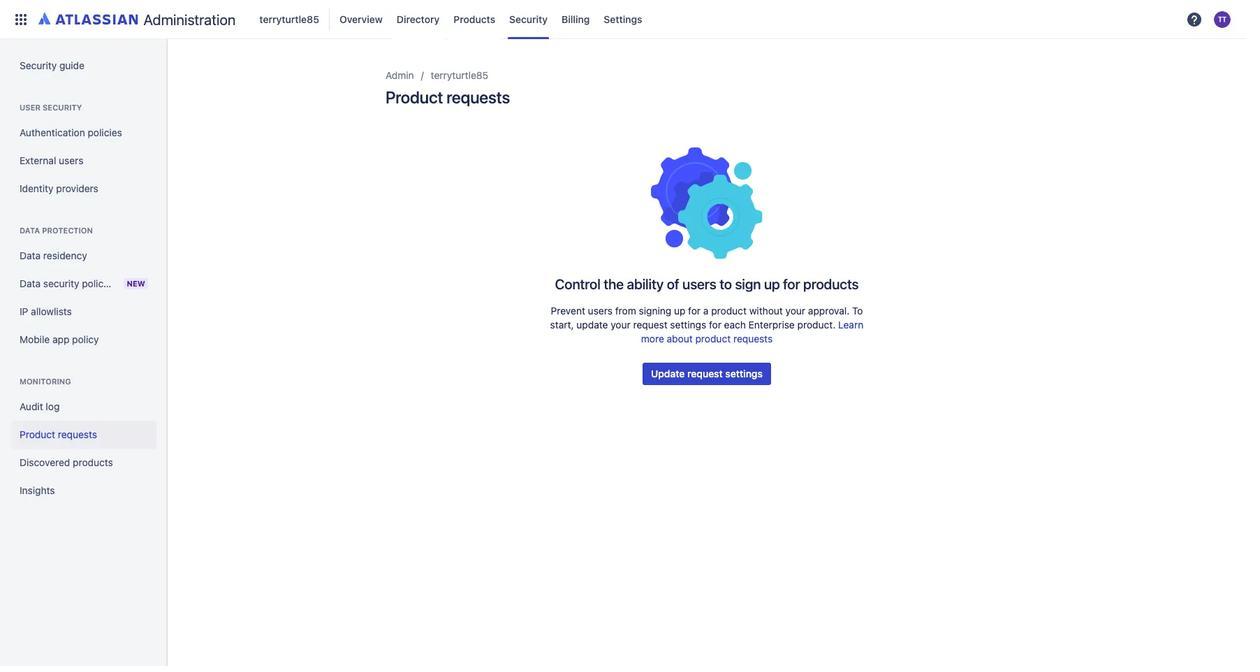 Task type: locate. For each thing, give the bounding box(es) containing it.
1 security from the top
[[43, 103, 82, 112]]

0 vertical spatial for
[[784, 276, 801, 292]]

security for data
[[43, 277, 79, 289]]

products down product requests link
[[73, 456, 113, 468]]

data up the ip
[[20, 277, 41, 289]]

2 vertical spatial users
[[588, 305, 613, 317]]

users for prevent
[[588, 305, 613, 317]]

0 vertical spatial requests
[[447, 87, 510, 107]]

security inside "security guide" link
[[20, 59, 57, 71]]

1 vertical spatial requests
[[734, 333, 773, 345]]

product down prevent users from signing up for a product without your approval. to start, update your request settings for each enterprise product.
[[696, 333, 731, 345]]

identity providers
[[20, 182, 98, 194]]

0 horizontal spatial for
[[689, 305, 701, 317]]

mobile app policy link
[[11, 326, 157, 354]]

users down authentication policies
[[59, 154, 83, 166]]

authentication policies
[[20, 127, 122, 138]]

0 horizontal spatial your
[[611, 319, 631, 331]]

terryturtle85 inside the global navigation element
[[260, 13, 319, 25]]

2 data from the top
[[20, 250, 41, 261]]

1 vertical spatial product
[[696, 333, 731, 345]]

learn more about product requests link
[[642, 319, 864, 345]]

0 vertical spatial security
[[43, 103, 82, 112]]

0 vertical spatial products
[[804, 276, 859, 292]]

identity providers link
[[11, 175, 157, 203]]

0 horizontal spatial terryturtle85
[[260, 13, 319, 25]]

enterprise
[[749, 319, 795, 331]]

1 vertical spatial product requests
[[20, 428, 97, 440]]

0 vertical spatial request
[[634, 319, 668, 331]]

up
[[765, 276, 780, 292], [674, 305, 686, 317]]

2 vertical spatial data
[[20, 277, 41, 289]]

policies down data residency link at the left top of the page
[[82, 277, 116, 289]]

1 horizontal spatial request
[[688, 368, 723, 380]]

administration banner
[[0, 0, 1247, 39]]

product
[[712, 305, 747, 317], [696, 333, 731, 345]]

users left the to
[[683, 276, 717, 292]]

2 security from the top
[[43, 277, 79, 289]]

prevent users from signing up for a product without your approval. to start, update your request settings for each enterprise product.
[[551, 305, 864, 331]]

product up "each"
[[712, 305, 747, 317]]

security guide
[[20, 59, 85, 71]]

settings link
[[600, 8, 647, 30]]

security left guide
[[20, 59, 57, 71]]

update
[[651, 368, 685, 380]]

0 horizontal spatial security
[[20, 59, 57, 71]]

product requests down log
[[20, 428, 97, 440]]

users inside external users link
[[59, 154, 83, 166]]

0 vertical spatial terryturtle85
[[260, 13, 319, 25]]

1 horizontal spatial up
[[765, 276, 780, 292]]

1 horizontal spatial product requests
[[386, 87, 510, 107]]

without
[[750, 305, 783, 317]]

1 vertical spatial for
[[689, 305, 701, 317]]

products up approval.
[[804, 276, 859, 292]]

0 vertical spatial users
[[59, 154, 83, 166]]

requests
[[447, 87, 510, 107], [734, 333, 773, 345], [58, 428, 97, 440]]

request right update
[[688, 368, 723, 380]]

ability
[[627, 276, 664, 292]]

0 horizontal spatial requests
[[58, 428, 97, 440]]

1 vertical spatial products
[[73, 456, 113, 468]]

0 horizontal spatial product
[[20, 428, 55, 440]]

each
[[725, 319, 746, 331]]

up inside prevent users from signing up for a product without your approval. to start, update your request settings for each enterprise product.
[[674, 305, 686, 317]]

0 vertical spatial data
[[20, 226, 40, 235]]

0 horizontal spatial products
[[73, 456, 113, 468]]

identity
[[20, 182, 54, 194]]

admin
[[386, 69, 414, 81]]

up right signing
[[674, 305, 686, 317]]

for right 'sign'
[[784, 276, 801, 292]]

0 vertical spatial terryturtle85 link
[[255, 8, 324, 30]]

billing
[[562, 13, 590, 25]]

your down from
[[611, 319, 631, 331]]

toggle navigation image
[[154, 56, 185, 84]]

security up authentication policies
[[43, 103, 82, 112]]

atlassian image
[[38, 10, 138, 27], [38, 10, 138, 27]]

settings up 'about'
[[671, 319, 707, 331]]

users
[[59, 154, 83, 166], [683, 276, 717, 292], [588, 305, 613, 317]]

data protection
[[20, 226, 93, 235]]

insights link
[[11, 477, 157, 505]]

1 horizontal spatial terryturtle85
[[431, 69, 489, 81]]

0 horizontal spatial up
[[674, 305, 686, 317]]

security for security
[[510, 13, 548, 25]]

security
[[510, 13, 548, 25], [20, 59, 57, 71]]

1 vertical spatial settings
[[726, 368, 763, 380]]

1 data from the top
[[20, 226, 40, 235]]

control
[[555, 276, 601, 292]]

audit
[[20, 400, 43, 412]]

administration link
[[34, 8, 241, 30]]

0 horizontal spatial settings
[[671, 319, 707, 331]]

users up "update"
[[588, 305, 613, 317]]

1 vertical spatial terryturtle85 link
[[431, 67, 489, 84]]

for left "each"
[[709, 319, 722, 331]]

security for security guide
[[20, 59, 57, 71]]

external
[[20, 154, 56, 166]]

terryturtle85
[[260, 13, 319, 25], [431, 69, 489, 81]]

residency
[[43, 250, 87, 261]]

for
[[784, 276, 801, 292], [689, 305, 701, 317], [709, 319, 722, 331]]

2 horizontal spatial users
[[683, 276, 717, 292]]

policies
[[88, 127, 122, 138], [82, 277, 116, 289]]

1 horizontal spatial requests
[[447, 87, 510, 107]]

guide
[[59, 59, 85, 71]]

product requests
[[386, 87, 510, 107], [20, 428, 97, 440]]

1 horizontal spatial settings
[[726, 368, 763, 380]]

ip allowlists
[[20, 305, 72, 317]]

2 vertical spatial requests
[[58, 428, 97, 440]]

1 horizontal spatial product
[[386, 87, 443, 107]]

account image
[[1215, 11, 1232, 28]]

users inside prevent users from signing up for a product without your approval. to start, update your request settings for each enterprise product.
[[588, 305, 613, 317]]

to
[[720, 276, 732, 292]]

1 vertical spatial security
[[43, 277, 79, 289]]

security left billing
[[510, 13, 548, 25]]

data left residency
[[20, 250, 41, 261]]

settings
[[604, 13, 643, 25]]

1 horizontal spatial terryturtle85 link
[[431, 67, 489, 84]]

of
[[667, 276, 680, 292]]

discovered products link
[[11, 449, 157, 477]]

security inside security "link"
[[510, 13, 548, 25]]

your up product.
[[786, 305, 806, 317]]

request up more
[[634, 319, 668, 331]]

ip allowlists link
[[11, 298, 157, 326]]

signing
[[639, 305, 672, 317]]

1 vertical spatial up
[[674, 305, 686, 317]]

1 horizontal spatial security
[[510, 13, 548, 25]]

1 vertical spatial data
[[20, 250, 41, 261]]

0 vertical spatial policies
[[88, 127, 122, 138]]

update request settings button
[[643, 363, 772, 385]]

app
[[52, 333, 69, 345]]

1 vertical spatial request
[[688, 368, 723, 380]]

settings inside prevent users from signing up for a product without your approval. to start, update your request settings for each enterprise product.
[[671, 319, 707, 331]]

data up data residency
[[20, 226, 40, 235]]

3 data from the top
[[20, 277, 41, 289]]

0 horizontal spatial request
[[634, 319, 668, 331]]

0 horizontal spatial product requests
[[20, 428, 97, 440]]

product down the admin link
[[386, 87, 443, 107]]

1 vertical spatial product
[[20, 428, 55, 440]]

1 vertical spatial your
[[611, 319, 631, 331]]

settings
[[671, 319, 707, 331], [726, 368, 763, 380]]

up right 'sign'
[[765, 276, 780, 292]]

0 vertical spatial security
[[510, 13, 548, 25]]

1 vertical spatial security
[[20, 59, 57, 71]]

your
[[786, 305, 806, 317], [611, 319, 631, 331]]

0 horizontal spatial users
[[59, 154, 83, 166]]

about
[[667, 333, 693, 345]]

data for data residency
[[20, 250, 41, 261]]

prevent
[[551, 305, 586, 317]]

1 vertical spatial users
[[683, 276, 717, 292]]

0 vertical spatial settings
[[671, 319, 707, 331]]

1 horizontal spatial users
[[588, 305, 613, 317]]

administration
[[144, 11, 236, 28]]

product down audit log
[[20, 428, 55, 440]]

directory
[[397, 13, 440, 25]]

terryturtle85 link
[[255, 8, 324, 30], [431, 67, 489, 84]]

data security policies
[[20, 277, 116, 289]]

security
[[43, 103, 82, 112], [43, 277, 79, 289]]

request
[[634, 319, 668, 331], [688, 368, 723, 380]]

data residency
[[20, 250, 87, 261]]

1 horizontal spatial for
[[709, 319, 722, 331]]

data
[[20, 226, 40, 235], [20, 250, 41, 261], [20, 277, 41, 289]]

request inside button
[[688, 368, 723, 380]]

security down residency
[[43, 277, 79, 289]]

products
[[804, 276, 859, 292], [73, 456, 113, 468]]

settings down learn more about product requests at right
[[726, 368, 763, 380]]

product
[[386, 87, 443, 107], [20, 428, 55, 440]]

authentication policies link
[[11, 119, 157, 147]]

2 horizontal spatial requests
[[734, 333, 773, 345]]

policies up external users link
[[88, 127, 122, 138]]

appswitcher icon image
[[13, 11, 29, 28]]

audit log
[[20, 400, 60, 412]]

external users link
[[11, 147, 157, 175]]

1 horizontal spatial your
[[786, 305, 806, 317]]

0 vertical spatial product
[[712, 305, 747, 317]]

product requests down the admin link
[[386, 87, 510, 107]]

0 vertical spatial your
[[786, 305, 806, 317]]

product.
[[798, 319, 836, 331]]

approval.
[[809, 305, 850, 317]]

protection
[[42, 226, 93, 235]]

for left the a
[[689, 305, 701, 317]]



Task type: describe. For each thing, give the bounding box(es) containing it.
new
[[127, 279, 145, 288]]

security guide link
[[11, 52, 157, 80]]

product inside learn more about product requests
[[696, 333, 731, 345]]

control the ability of users to sign up for products
[[555, 276, 859, 292]]

users for external
[[59, 154, 83, 166]]

2 vertical spatial for
[[709, 319, 722, 331]]

settings inside update request settings button
[[726, 368, 763, 380]]

data for data protection
[[20, 226, 40, 235]]

a
[[704, 305, 709, 317]]

more
[[642, 333, 665, 345]]

sign
[[736, 276, 761, 292]]

learn more about product requests
[[642, 319, 864, 345]]

the
[[604, 276, 624, 292]]

0 vertical spatial up
[[765, 276, 780, 292]]

requests inside learn more about product requests
[[734, 333, 773, 345]]

authentication
[[20, 127, 85, 138]]

1 vertical spatial policies
[[82, 277, 116, 289]]

ip
[[20, 305, 28, 317]]

mobile
[[20, 333, 50, 345]]

product inside prevent users from signing up for a product without your approval. to start, update your request settings for each enterprise product.
[[712, 305, 747, 317]]

allowlists
[[31, 305, 72, 317]]

products
[[454, 13, 496, 25]]

user
[[20, 103, 41, 112]]

products link
[[450, 8, 500, 30]]

providers
[[56, 182, 98, 194]]

global navigation element
[[8, 0, 1183, 39]]

mobile app policy
[[20, 333, 99, 345]]

learn
[[839, 319, 864, 331]]

overview
[[340, 13, 383, 25]]

start,
[[551, 319, 574, 331]]

request inside prevent users from signing up for a product without your approval. to start, update your request settings for each enterprise product.
[[634, 319, 668, 331]]

discovered
[[20, 456, 70, 468]]

1 horizontal spatial products
[[804, 276, 859, 292]]

admin link
[[386, 67, 414, 84]]

0 horizontal spatial terryturtle85 link
[[255, 8, 324, 30]]

update request settings
[[651, 368, 763, 380]]

discovered products
[[20, 456, 113, 468]]

data for data security policies
[[20, 277, 41, 289]]

policy
[[72, 333, 99, 345]]

external users
[[20, 154, 83, 166]]

overview link
[[336, 8, 387, 30]]

audit log link
[[11, 393, 157, 421]]

directory link
[[393, 8, 444, 30]]

help icon image
[[1187, 11, 1204, 28]]

1 vertical spatial terryturtle85
[[431, 69, 489, 81]]

from
[[616, 305, 637, 317]]

to
[[853, 305, 864, 317]]

product requests link
[[11, 421, 157, 449]]

update
[[577, 319, 608, 331]]

security for user
[[43, 103, 82, 112]]

billing link
[[558, 8, 594, 30]]

user security
[[20, 103, 82, 112]]

security link
[[505, 8, 552, 30]]

insights
[[20, 484, 55, 496]]

0 vertical spatial product
[[386, 87, 443, 107]]

log
[[46, 400, 60, 412]]

0 vertical spatial product requests
[[386, 87, 510, 107]]

2 horizontal spatial for
[[784, 276, 801, 292]]

monitoring
[[20, 377, 71, 386]]

data residency link
[[11, 242, 157, 270]]



Task type: vqa. For each thing, say whether or not it's contained in the screenshot.
Security within Global navigation element
yes



